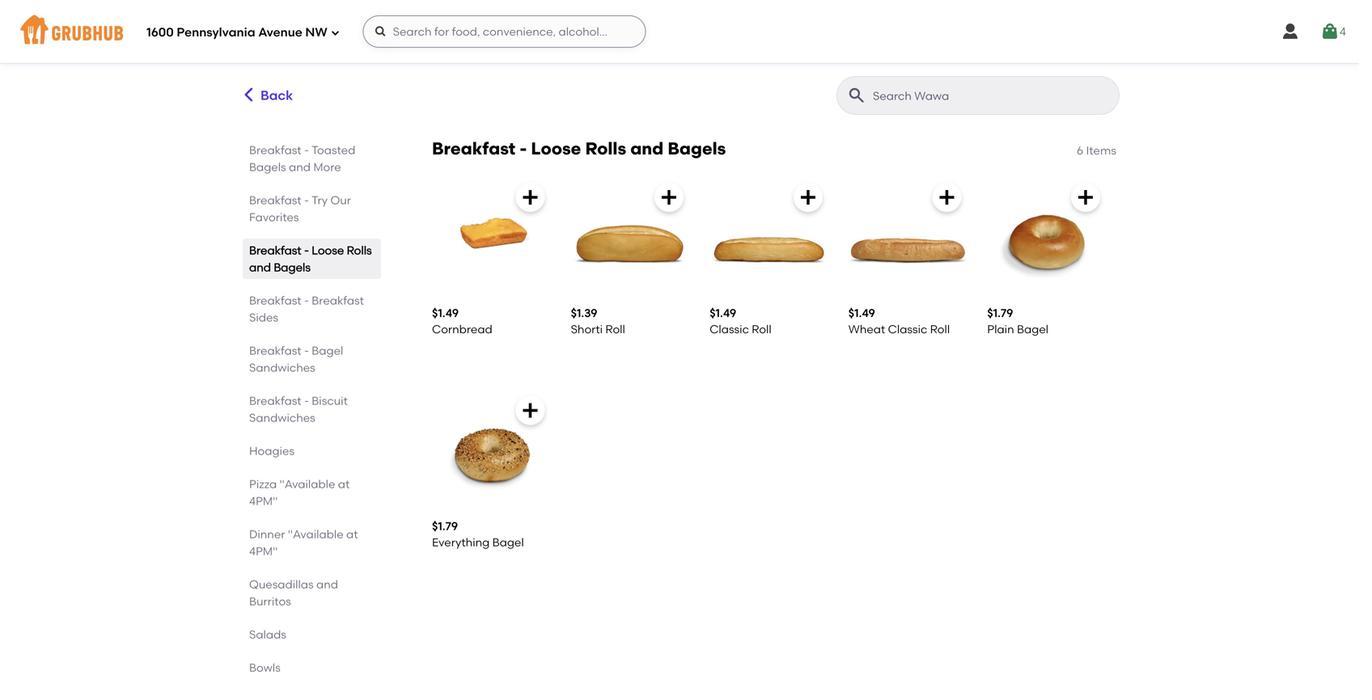 Task type: describe. For each thing, give the bounding box(es) containing it.
avenue
[[258, 25, 302, 40]]

breakfast - toasted bagels and more
[[249, 143, 356, 174]]

breakfast - bagel sandwiches tab
[[249, 342, 375, 376]]

"available for pizza
[[280, 477, 335, 491]]

0 vertical spatial bagels
[[668, 138, 726, 159]]

0 vertical spatial breakfast - loose rolls and bagels
[[432, 138, 726, 159]]

- for breakfast - breakfast sides tab
[[304, 294, 309, 308]]

everything bagel image
[[432, 390, 552, 509]]

breakfast for breakfast - biscuit sandwiches tab
[[249, 394, 302, 408]]

breakfast - bagel sandwiches
[[249, 344, 343, 375]]

pizza "available at 4pm" tab
[[249, 476, 375, 510]]

roll for classic roll
[[752, 323, 772, 336]]

$1.79 for $1.79 everything bagel
[[432, 520, 458, 533]]

$1.39 shorti roll
[[571, 306, 625, 336]]

pizza "available at 4pm"
[[249, 477, 350, 508]]

roll inside $1.49 wheat classic roll
[[931, 323, 950, 336]]

dinner "available at 4pm"
[[249, 528, 358, 558]]

breakfast - loose rolls and bagels inside tab
[[249, 244, 372, 274]]

shorti
[[571, 323, 603, 336]]

1600
[[146, 25, 174, 40]]

breakfast - try our favorites tab
[[249, 192, 375, 226]]

$1.49 cornbread
[[432, 306, 493, 336]]

4 button
[[1321, 17, 1347, 46]]

breakfast for breakfast - breakfast sides tab
[[249, 294, 302, 308]]

breakfast - try our favorites
[[249, 193, 351, 224]]

$1.79 everything bagel
[[432, 520, 524, 550]]

wheat
[[849, 323, 886, 336]]

magnifying glass icon image
[[847, 86, 867, 105]]

items
[[1087, 144, 1117, 157]]

quesadillas and burritos tab
[[249, 576, 375, 610]]

quesadillas
[[249, 578, 314, 592]]

- for breakfast - loose rolls and bagels tab
[[304, 244, 309, 257]]

caret left icon image
[[240, 86, 257, 103]]

6
[[1077, 144, 1084, 157]]

breakfast - breakfast sides tab
[[249, 292, 375, 326]]

salads
[[249, 628, 286, 642]]

bowls
[[249, 661, 281, 675]]

breakfast - toasted bagels and more tab
[[249, 142, 375, 176]]

Search Wawa search field
[[872, 88, 1114, 104]]

cornbread image
[[432, 176, 552, 296]]

1 horizontal spatial loose
[[531, 138, 581, 159]]

bowls tab
[[249, 660, 375, 677]]

breakfast - loose rolls and bagels tab
[[249, 242, 375, 276]]

$1.49 for $1.49 wheat classic roll
[[849, 306, 876, 320]]

biscuit
[[312, 394, 348, 408]]

burritos
[[249, 595, 291, 609]]

dinner "available at 4pm" tab
[[249, 526, 375, 560]]

more
[[313, 160, 341, 174]]

hoagies tab
[[249, 443, 375, 460]]

breakfast for breakfast - toasted bagels and more tab
[[249, 143, 302, 157]]

plain bagel image
[[988, 176, 1107, 296]]

nw
[[305, 25, 327, 40]]

roll for shorti roll
[[606, 323, 625, 336]]

rolls inside breakfast - loose rolls and bagels
[[347, 244, 372, 257]]

$1.79 for $1.79 plain bagel
[[988, 306, 1014, 320]]

at for pizza "available at 4pm"
[[338, 477, 350, 491]]

$1.49 for $1.49 classic roll
[[710, 306, 737, 320]]

main navigation navigation
[[0, 0, 1360, 63]]

svg image for $1.79 plain bagel
[[1076, 188, 1096, 207]]

svg image for $1.79 everything bagel
[[521, 401, 540, 420]]

back button
[[240, 76, 294, 115]]

6 items
[[1077, 144, 1117, 157]]

salads tab
[[249, 626, 375, 643]]



Task type: vqa. For each thing, say whether or not it's contained in the screenshot.
GOOD
no



Task type: locate. For each thing, give the bounding box(es) containing it.
pizza
[[249, 477, 277, 491]]

breakfast inside breakfast - biscuit sandwiches
[[249, 394, 302, 408]]

breakfast for breakfast - bagel sandwiches tab
[[249, 344, 302, 358]]

$1.49 classic roll
[[710, 306, 772, 336]]

classic inside $1.49 wheat classic roll
[[888, 323, 928, 336]]

bagel for breakfast - bagel sandwiches
[[312, 344, 343, 358]]

4pm"
[[249, 494, 278, 508], [249, 545, 278, 558]]

cornbread
[[432, 323, 493, 336]]

2 4pm" from the top
[[249, 545, 278, 558]]

$1.39
[[571, 306, 598, 320]]

sandwiches inside breakfast - bagel sandwiches
[[249, 361, 315, 375]]

Search for food, convenience, alcohol... search field
[[363, 15, 646, 48]]

0 vertical spatial rolls
[[586, 138, 627, 159]]

breakfast - breakfast sides
[[249, 294, 364, 325]]

$1.49 inside $1.49 classic roll
[[710, 306, 737, 320]]

0 vertical spatial bagel
[[1017, 323, 1049, 336]]

0 vertical spatial "available
[[280, 477, 335, 491]]

svg image inside main navigation navigation
[[374, 25, 387, 38]]

0 horizontal spatial breakfast - loose rolls and bagels
[[249, 244, 372, 274]]

2 vertical spatial bagel
[[493, 536, 524, 550]]

1 4pm" from the top
[[249, 494, 278, 508]]

- inside breakfast - biscuit sandwiches
[[304, 394, 309, 408]]

4pm" inside pizza "available at 4pm"
[[249, 494, 278, 508]]

1 horizontal spatial roll
[[752, 323, 772, 336]]

- inside breakfast - toasted bagels and more
[[304, 143, 309, 157]]

$1.79 up the plain
[[988, 306, 1014, 320]]

svg image
[[374, 25, 387, 38], [521, 188, 540, 207], [1076, 188, 1096, 207], [521, 401, 540, 420]]

at
[[338, 477, 350, 491], [346, 528, 358, 541]]

4pm" down pizza
[[249, 494, 278, 508]]

roll inside $1.49 classic roll
[[752, 323, 772, 336]]

bagel for $1.79 plain bagel
[[1017, 323, 1049, 336]]

1 vertical spatial sandwiches
[[249, 411, 315, 425]]

bagels inside tab
[[274, 261, 311, 274]]

2 horizontal spatial $1.49
[[849, 306, 876, 320]]

1 horizontal spatial rolls
[[586, 138, 627, 159]]

$1.79 up everything
[[432, 520, 458, 533]]

rolls
[[586, 138, 627, 159], [347, 244, 372, 257]]

at inside dinner "available at 4pm"
[[346, 528, 358, 541]]

bagels inside breakfast - toasted bagels and more
[[249, 160, 286, 174]]

0 vertical spatial sandwiches
[[249, 361, 315, 375]]

and
[[631, 138, 664, 159], [289, 160, 311, 174], [249, 261, 271, 274], [316, 578, 338, 592]]

favorites
[[249, 210, 299, 224]]

breakfast
[[432, 138, 516, 159], [249, 143, 302, 157], [249, 193, 302, 207], [249, 244, 302, 257], [249, 294, 302, 308], [312, 294, 364, 308], [249, 344, 302, 358], [249, 394, 302, 408]]

pennsylvania
[[177, 25, 255, 40]]

everything
[[432, 536, 490, 550]]

1600 pennsylvania avenue nw
[[146, 25, 327, 40]]

classic roll image
[[710, 176, 829, 296]]

1 horizontal spatial bagel
[[493, 536, 524, 550]]

breakfast for breakfast - try our favorites tab
[[249, 193, 302, 207]]

- inside the breakfast - breakfast sides
[[304, 294, 309, 308]]

"available
[[280, 477, 335, 491], [288, 528, 344, 541]]

-
[[520, 138, 527, 159], [304, 143, 309, 157], [304, 193, 309, 207], [304, 244, 309, 257], [304, 294, 309, 308], [304, 344, 309, 358], [304, 394, 309, 408]]

0 horizontal spatial $1.49
[[432, 306, 459, 320]]

bagel right everything
[[493, 536, 524, 550]]

$1.79 plain bagel
[[988, 306, 1049, 336]]

0 horizontal spatial rolls
[[347, 244, 372, 257]]

1 $1.49 from the left
[[432, 306, 459, 320]]

1 vertical spatial at
[[346, 528, 358, 541]]

and inside breakfast - toasted bagels and more
[[289, 160, 311, 174]]

quesadillas and burritos
[[249, 578, 338, 609]]

"available down hoagies tab
[[280, 477, 335, 491]]

sandwiches for bagel
[[249, 361, 315, 375]]

bagel inside breakfast - bagel sandwiches
[[312, 344, 343, 358]]

breakfast - loose rolls and bagels
[[432, 138, 726, 159], [249, 244, 372, 274]]

bagel right the plain
[[1017, 323, 1049, 336]]

4pm" inside dinner "available at 4pm"
[[249, 545, 278, 558]]

"available for dinner
[[288, 528, 344, 541]]

wheat classic roll image
[[849, 176, 968, 296]]

3 $1.49 from the left
[[849, 306, 876, 320]]

breakfast inside breakfast - toasted bagels and more
[[249, 143, 302, 157]]

bagel inside $1.79 everything bagel
[[493, 536, 524, 550]]

breakfast inside breakfast - bagel sandwiches
[[249, 344, 302, 358]]

sandwiches for biscuit
[[249, 411, 315, 425]]

0 horizontal spatial loose
[[312, 244, 344, 257]]

1 sandwiches from the top
[[249, 361, 315, 375]]

- inside breakfast - try our favorites
[[304, 193, 309, 207]]

2 classic from the left
[[888, 323, 928, 336]]

classic
[[710, 323, 749, 336], [888, 323, 928, 336]]

4pm" for pizza "available at 4pm"
[[249, 494, 278, 508]]

0 vertical spatial loose
[[531, 138, 581, 159]]

dinner
[[249, 528, 285, 541]]

hoagies
[[249, 444, 295, 458]]

loose
[[531, 138, 581, 159], [312, 244, 344, 257]]

and inside tab
[[249, 261, 271, 274]]

roll inside the $1.39 shorti roll
[[606, 323, 625, 336]]

our
[[331, 193, 351, 207]]

0 horizontal spatial roll
[[606, 323, 625, 336]]

2 horizontal spatial roll
[[931, 323, 950, 336]]

1 vertical spatial rolls
[[347, 244, 372, 257]]

0 horizontal spatial bagel
[[312, 344, 343, 358]]

3 roll from the left
[[931, 323, 950, 336]]

"available inside pizza "available at 4pm"
[[280, 477, 335, 491]]

1 horizontal spatial breakfast - loose rolls and bagels
[[432, 138, 726, 159]]

1 vertical spatial "available
[[288, 528, 344, 541]]

bagel down breakfast - breakfast sides tab
[[312, 344, 343, 358]]

breakfast - biscuit sandwiches tab
[[249, 393, 375, 427]]

1 horizontal spatial $1.79
[[988, 306, 1014, 320]]

$1.79
[[988, 306, 1014, 320], [432, 520, 458, 533]]

$1.49 inside $1.49 wheat classic roll
[[849, 306, 876, 320]]

at for dinner "available at 4pm"
[[346, 528, 358, 541]]

sandwiches
[[249, 361, 315, 375], [249, 411, 315, 425]]

$1.79 inside $1.79 everything bagel
[[432, 520, 458, 533]]

2 $1.49 from the left
[[710, 306, 737, 320]]

$1.79 inside $1.79 plain bagel
[[988, 306, 1014, 320]]

0 horizontal spatial classic
[[710, 323, 749, 336]]

2 sandwiches from the top
[[249, 411, 315, 425]]

at inside pizza "available at 4pm"
[[338, 477, 350, 491]]

"available down 'pizza "available at 4pm"' tab
[[288, 528, 344, 541]]

1 horizontal spatial $1.49
[[710, 306, 737, 320]]

1 vertical spatial bagel
[[312, 344, 343, 358]]

and inside quesadillas and burritos
[[316, 578, 338, 592]]

at down 'pizza "available at 4pm"' tab
[[346, 528, 358, 541]]

- inside breakfast - bagel sandwiches
[[304, 344, 309, 358]]

1 roll from the left
[[606, 323, 625, 336]]

0 vertical spatial 4pm"
[[249, 494, 278, 508]]

sides
[[249, 311, 278, 325]]

1 classic from the left
[[710, 323, 749, 336]]

svg image for $1.49 cornbread
[[521, 188, 540, 207]]

2 roll from the left
[[752, 323, 772, 336]]

- for breakfast - toasted bagels and more tab
[[304, 143, 309, 157]]

"available inside dinner "available at 4pm"
[[288, 528, 344, 541]]

breakfast for breakfast - loose rolls and bagels tab
[[249, 244, 302, 257]]

$1.49 inside the $1.49 cornbread
[[432, 306, 459, 320]]

svg image inside 4 button
[[1321, 22, 1340, 41]]

4pm" for dinner "available at 4pm"
[[249, 545, 278, 558]]

2 vertical spatial bagels
[[274, 261, 311, 274]]

breakfast - biscuit sandwiches
[[249, 394, 348, 425]]

0 vertical spatial at
[[338, 477, 350, 491]]

at down hoagies tab
[[338, 477, 350, 491]]

- for breakfast - bagel sandwiches tab
[[304, 344, 309, 358]]

0 horizontal spatial $1.79
[[432, 520, 458, 533]]

2 horizontal spatial bagel
[[1017, 323, 1049, 336]]

0 vertical spatial $1.79
[[988, 306, 1014, 320]]

4pm" down 'dinner'
[[249, 545, 278, 558]]

back
[[261, 88, 293, 103]]

$1.49 wheat classic roll
[[849, 306, 950, 336]]

- for breakfast - biscuit sandwiches tab
[[304, 394, 309, 408]]

shorti roll image
[[571, 176, 690, 296]]

plain
[[988, 323, 1015, 336]]

1 vertical spatial breakfast - loose rolls and bagels
[[249, 244, 372, 274]]

bagel inside $1.79 plain bagel
[[1017, 323, 1049, 336]]

$1.49 for $1.49 cornbread
[[432, 306, 459, 320]]

$1.49
[[432, 306, 459, 320], [710, 306, 737, 320], [849, 306, 876, 320]]

1 horizontal spatial classic
[[888, 323, 928, 336]]

sandwiches inside breakfast - biscuit sandwiches
[[249, 411, 315, 425]]

loose inside breakfast - loose rolls and bagels
[[312, 244, 344, 257]]

1 vertical spatial 4pm"
[[249, 545, 278, 558]]

sandwiches up hoagies in the bottom left of the page
[[249, 411, 315, 425]]

try
[[312, 193, 328, 207]]

- for breakfast - try our favorites tab
[[304, 193, 309, 207]]

svg image
[[1281, 22, 1300, 41], [1321, 22, 1340, 41], [331, 28, 340, 38], [660, 188, 679, 207], [799, 188, 818, 207], [938, 188, 957, 207]]

4
[[1340, 25, 1347, 38]]

toasted
[[312, 143, 356, 157]]

breakfast inside breakfast - try our favorites
[[249, 193, 302, 207]]

- inside breakfast - loose rolls and bagels tab
[[304, 244, 309, 257]]

sandwiches up breakfast - biscuit sandwiches
[[249, 361, 315, 375]]

1 vertical spatial $1.79
[[432, 520, 458, 533]]

bagel for $1.79 everything bagel
[[493, 536, 524, 550]]

classic inside $1.49 classic roll
[[710, 323, 749, 336]]

roll
[[606, 323, 625, 336], [752, 323, 772, 336], [931, 323, 950, 336]]

1 vertical spatial loose
[[312, 244, 344, 257]]

bagels
[[668, 138, 726, 159], [249, 160, 286, 174], [274, 261, 311, 274]]

bagel
[[1017, 323, 1049, 336], [312, 344, 343, 358], [493, 536, 524, 550]]

1 vertical spatial bagels
[[249, 160, 286, 174]]



